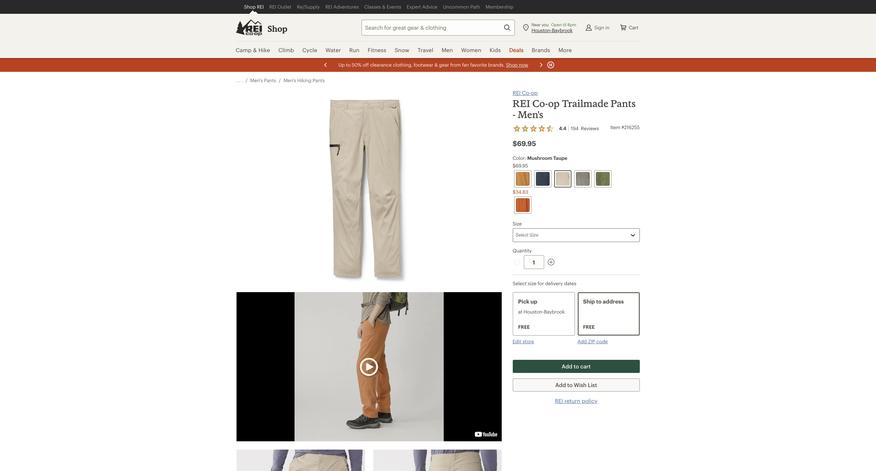 Task type: vqa. For each thing, say whether or not it's contained in the screenshot.
Kids'
no



Task type: locate. For each thing, give the bounding box(es) containing it.
off
[[363, 62, 369, 68]]

None number field
[[524, 255, 544, 269]]

to for address
[[596, 298, 602, 305]]

rei inside button
[[555, 398, 563, 404]]

expert advice link
[[404, 0, 440, 14]]

next message image
[[537, 61, 545, 69]]

1 free from the left
[[518, 324, 530, 330]]

cycle
[[302, 47, 317, 53]]

add zip code
[[578, 339, 608, 344]]

& inside camp & hike dropdown button
[[253, 47, 257, 53]]

free up edit store
[[518, 324, 530, 330]]

to left cart at the bottom of page
[[574, 363, 579, 370]]

climb
[[278, 47, 294, 53]]

rei left rei outlet
[[257, 4, 264, 10]]

houston- down up
[[524, 309, 544, 315]]

1 horizontal spatial pants
[[313, 77, 325, 83]]

op down next message image
[[531, 89, 538, 96]]

return
[[565, 398, 581, 404]]

to inside promotional messages marquee
[[346, 62, 350, 68]]

0 vertical spatial baybrook
[[552, 27, 573, 33]]

shop
[[244, 4, 256, 10], [268, 23, 287, 34], [506, 62, 518, 68]]

1 vertical spatial shop
[[268, 23, 287, 34]]

co- down rei co-op link
[[533, 98, 548, 109]]

none field inside shop banner
[[362, 20, 515, 35]]

rei co-op, go to rei.com home page link
[[236, 19, 262, 36]]

shop for shop rei
[[244, 4, 256, 10]]

cart
[[581, 363, 591, 370]]

membership
[[486, 4, 514, 10]]

in
[[606, 24, 610, 30]]

run button
[[345, 41, 364, 59]]

item
[[611, 124, 621, 130]]

2 horizontal spatial &
[[435, 62, 438, 68]]

expert
[[407, 4, 421, 10]]

add to cart
[[562, 363, 591, 370]]

play rei co-op trailmade pants - men's video image
[[358, 356, 380, 378]]

clothing,
[[393, 62, 412, 68]]

add inside popup button
[[562, 363, 573, 370]]

ship
[[583, 298, 595, 305]]

baybrook down til at the top
[[552, 27, 573, 33]]

near you open til 8pm houston-baybrook
[[532, 22, 577, 33]]

add for add to cart
[[562, 363, 573, 370]]

1 vertical spatial houston-
[[524, 309, 544, 315]]

rei adventures
[[325, 4, 359, 10]]

rei outlet link
[[267, 0, 294, 14]]

to inside popup button
[[574, 363, 579, 370]]

outlet
[[278, 4, 291, 10]]

& left hike
[[253, 47, 257, 53]]

sign
[[594, 24, 604, 30]]

water
[[326, 47, 341, 53]]

0 horizontal spatial &
[[253, 47, 257, 53]]

0 vertical spatial shop
[[244, 4, 256, 10]]

1 horizontal spatial shop
[[268, 23, 287, 34]]

color: stratus gray image
[[576, 172, 590, 186]]

previous message image
[[321, 61, 330, 69]]

co- down now
[[522, 89, 531, 96]]

address
[[603, 298, 624, 305]]

1 $69.95 from the top
[[513, 139, 536, 148]]

shop banner
[[0, 0, 876, 59]]

/ right men's pants link
[[279, 77, 281, 83]]

at houston-baybrook
[[518, 309, 565, 315]]

fitness
[[368, 47, 387, 53]]

#216255
[[622, 124, 640, 130]]

free up zip
[[583, 324, 595, 330]]

rei for rei co-op rei co-op trailmade pants - men's
[[513, 89, 521, 96]]

policy
[[582, 398, 598, 404]]

rei for rei adventures
[[325, 4, 332, 10]]

Search for great gear & clothing text field
[[362, 20, 515, 35]]

adventures
[[334, 4, 359, 10]]

2 vertical spatial shop
[[506, 62, 518, 68]]

3 . from the left
[[242, 77, 243, 83]]

store
[[523, 339, 534, 344]]

color:
[[513, 155, 526, 161]]

sign in link
[[582, 21, 612, 34]]

men's left "hiking" at the left top of the page
[[284, 77, 296, 83]]

til
[[563, 22, 567, 27]]

men's right . . . dropdown button
[[250, 77, 263, 83]]

2 vertical spatial add
[[556, 382, 566, 388]]

quantity
[[513, 248, 532, 254]]

2 horizontal spatial pants
[[611, 98, 636, 109]]

men
[[442, 47, 453, 53]]

/
[[246, 77, 248, 83], [279, 77, 281, 83]]

1 horizontal spatial .
[[239, 77, 240, 83]]

None search field
[[349, 20, 515, 35]]

0 vertical spatial co-
[[522, 89, 531, 96]]

you
[[542, 22, 549, 27]]

code
[[597, 339, 608, 344]]

rei left return
[[555, 398, 563, 404]]

0 horizontal spatial men's
[[250, 77, 263, 83]]

rei left outlet
[[269, 4, 276, 10]]

& left events
[[382, 4, 386, 10]]

promotional messages marquee
[[0, 58, 876, 72]]

. . . / men's pants / men's hiking pants
[[236, 77, 325, 83]]

re/supply link
[[294, 0, 323, 14]]

add left cart at the bottom of page
[[562, 363, 573, 370]]

0 horizontal spatial .
[[236, 77, 238, 83]]

0 horizontal spatial shop
[[244, 4, 256, 10]]

0 horizontal spatial /
[[246, 77, 248, 83]]

advice
[[422, 4, 438, 10]]

to left wish
[[568, 382, 573, 388]]

$69.95 up color:
[[513, 139, 536, 148]]

men's right -
[[518, 109, 544, 120]]

&
[[382, 4, 386, 10], [253, 47, 257, 53], [435, 62, 438, 68]]

None field
[[362, 20, 515, 35]]

uncommon
[[443, 4, 469, 10]]

to right ship
[[596, 298, 602, 305]]

add for add to wish list
[[556, 382, 566, 388]]

-
[[513, 109, 516, 120]]

2 vertical spatial &
[[435, 62, 438, 68]]

water button
[[322, 41, 345, 59]]

pants right . . . dropdown button
[[264, 77, 276, 83]]

rei for rei return policy
[[555, 398, 563, 404]]

run
[[349, 47, 360, 53]]

shop up rei co-op, go to rei.com home page link
[[244, 4, 256, 10]]

deals button
[[505, 41, 528, 59]]

favorite
[[470, 62, 487, 68]]

1 vertical spatial add
[[562, 363, 573, 370]]

0 vertical spatial &
[[382, 4, 386, 10]]

1 vertical spatial $69.95
[[513, 163, 528, 169]]

$34.83
[[513, 189, 528, 195]]

0 horizontal spatial free
[[518, 324, 530, 330]]

shop link
[[268, 23, 287, 34]]

& inside promotional messages marquee
[[435, 62, 438, 68]]

shop left now
[[506, 62, 518, 68]]

add left wish
[[556, 382, 566, 388]]

pants right "hiking" at the left top of the page
[[313, 77, 325, 83]]

rei left "adventures"
[[325, 4, 332, 10]]

rei co-op rei co-op trailmade pants - men's
[[513, 89, 636, 120]]

edit store
[[513, 339, 534, 344]]

0 vertical spatial houston-
[[532, 27, 552, 33]]

classes
[[364, 4, 381, 10]]

1 horizontal spatial op
[[548, 98, 560, 109]]

2 horizontal spatial shop
[[506, 62, 518, 68]]

rei
[[257, 4, 264, 10], [269, 4, 276, 10], [325, 4, 332, 10], [513, 89, 521, 96], [513, 98, 530, 109], [555, 398, 563, 404]]

men's
[[250, 77, 263, 83], [284, 77, 296, 83], [518, 109, 544, 120]]

2 horizontal spatial men's
[[518, 109, 544, 120]]

.
[[236, 77, 238, 83], [239, 77, 240, 83], [242, 77, 243, 83]]

2 / from the left
[[279, 77, 281, 83]]

1 horizontal spatial free
[[583, 324, 595, 330]]

1 vertical spatial &
[[253, 47, 257, 53]]

rei up -
[[513, 89, 521, 96]]

op
[[531, 89, 538, 96], [548, 98, 560, 109]]

op up 4.4
[[548, 98, 560, 109]]

women button
[[457, 41, 486, 59]]

to right up
[[346, 62, 350, 68]]

2 free from the left
[[583, 324, 595, 330]]

item #216255
[[611, 124, 640, 130]]

pants up item #216255
[[611, 98, 636, 109]]

cart
[[629, 24, 639, 30]]

shop down rei outlet link
[[268, 23, 287, 34]]

pick up
[[518, 298, 538, 305]]

houston- down you
[[532, 27, 552, 33]]

deals
[[509, 47, 524, 53]]

0 vertical spatial $69.95
[[513, 139, 536, 148]]

$69.95 down color:
[[513, 163, 528, 169]]

4.4
[[559, 125, 567, 131]]

rei inside 'link'
[[325, 4, 332, 10]]

to for wish
[[568, 382, 573, 388]]

baybrook down delivery
[[544, 309, 565, 315]]

& left gear
[[435, 62, 438, 68]]

0 horizontal spatial op
[[531, 89, 538, 96]]

to inside button
[[568, 382, 573, 388]]

youtubelogo image
[[473, 430, 499, 439]]

1 vertical spatial op
[[548, 98, 560, 109]]

fan
[[462, 62, 469, 68]]

1 horizontal spatial /
[[279, 77, 281, 83]]

more
[[559, 47, 572, 53]]

2 horizontal spatial .
[[242, 77, 243, 83]]

$69.95
[[513, 139, 536, 148], [513, 163, 528, 169]]

1 horizontal spatial &
[[382, 4, 386, 10]]

add left zip
[[578, 339, 587, 344]]

wish
[[574, 382, 587, 388]]

/ right . . . dropdown button
[[246, 77, 248, 83]]

0 vertical spatial add
[[578, 339, 587, 344]]

to for 50%
[[346, 62, 350, 68]]

& inside 'classes & events' link
[[382, 4, 386, 10]]

1 . from the left
[[236, 77, 238, 83]]

color: mushroom taupe image
[[556, 172, 570, 186]]

1 vertical spatial co-
[[533, 98, 548, 109]]

kids
[[490, 47, 501, 53]]

men button
[[438, 41, 457, 59]]



Task type: describe. For each thing, give the bounding box(es) containing it.
more button
[[555, 41, 576, 59]]

travel
[[418, 47, 434, 53]]

hike
[[259, 47, 270, 53]]

select
[[513, 281, 527, 286]]

uncommon path link
[[440, 0, 483, 14]]

to for cart
[[574, 363, 579, 370]]

rei adventures link
[[323, 0, 362, 14]]

now
[[519, 62, 528, 68]]

2 . from the left
[[239, 77, 240, 83]]

shop inside promotional messages marquee
[[506, 62, 518, 68]]

list
[[588, 382, 597, 388]]

classes & events
[[364, 4, 401, 10]]

delivery
[[545, 281, 563, 286]]

rei co-op link
[[513, 89, 538, 97]]

0 horizontal spatial co-
[[522, 89, 531, 96]]

uncommon path
[[443, 4, 480, 10]]

camp & hike button
[[236, 41, 274, 59]]

size
[[513, 221, 522, 227]]

men's hiking pants link
[[284, 77, 325, 84]]

men's pants link
[[250, 77, 276, 84]]

add for add zip code
[[578, 339, 587, 344]]

path
[[470, 4, 480, 10]]

rei co-op, go to rei.com home page image
[[236, 19, 262, 36]]

rei for rei outlet
[[269, 4, 276, 10]]

search image
[[503, 23, 512, 32]]

shop rei link
[[241, 0, 267, 14]]

rei down rei co-op link
[[513, 98, 530, 109]]

camp
[[236, 47, 252, 53]]

kids button
[[486, 41, 505, 59]]

decrement quantity image
[[513, 258, 521, 266]]

1 horizontal spatial men's
[[284, 77, 296, 83]]

increment quantity image
[[547, 258, 555, 266]]

color: mushroom taupe
[[513, 155, 568, 161]]

expert advice
[[407, 4, 438, 10]]

at
[[518, 309, 523, 315]]

clearance
[[370, 62, 392, 68]]

brands
[[532, 47, 550, 53]]

color: birch brown image
[[516, 172, 530, 186]]

climb button
[[274, 41, 298, 59]]

travel button
[[414, 41, 438, 59]]

0 horizontal spatial pants
[[264, 77, 276, 83]]

add to wish list button
[[513, 379, 640, 392]]

. . . button
[[236, 77, 243, 84]]

for
[[538, 281, 544, 286]]

women
[[461, 47, 482, 53]]

1 horizontal spatial co-
[[533, 98, 548, 109]]

shop rei
[[244, 4, 264, 10]]

select size for delivery dates
[[513, 281, 577, 286]]

& for classes
[[382, 4, 386, 10]]

none search field inside shop banner
[[349, 20, 515, 35]]

edit
[[513, 339, 522, 344]]

brands button
[[528, 41, 555, 59]]

size
[[528, 281, 537, 286]]

up to 50% off clearance clothing, footwear & gear from fan favorite brands. shop now
[[338, 62, 528, 68]]

taupe
[[553, 155, 568, 161]]

fitness button
[[364, 41, 391, 59]]

0 vertical spatial op
[[531, 89, 538, 96]]

classes & events link
[[362, 0, 404, 14]]

194
[[571, 125, 579, 131]]

cycle button
[[298, 41, 322, 59]]

near
[[532, 22, 541, 27]]

camp & hike
[[236, 47, 270, 53]]

open
[[551, 22, 562, 27]]

2 $69.95 from the top
[[513, 163, 528, 169]]

mushroom
[[528, 155, 552, 161]]

1 / from the left
[[246, 77, 248, 83]]

color: copper clay image
[[516, 198, 530, 212]]

footwear
[[414, 62, 433, 68]]

color: blue nights image
[[536, 172, 550, 186]]

hiking
[[297, 77, 312, 83]]

pause banner message scrolling image
[[547, 61, 555, 69]]

baybrook inside near you open til 8pm houston-baybrook
[[552, 27, 573, 33]]

add zip code button
[[578, 339, 608, 345]]

sign in
[[594, 24, 610, 30]]

pants inside rei co-op rei co-op trailmade pants - men's
[[611, 98, 636, 109]]

1 vertical spatial baybrook
[[544, 309, 565, 315]]

pick
[[518, 298, 530, 305]]

houston- inside near you open til 8pm houston-baybrook
[[532, 27, 552, 33]]

men's inside rei co-op rei co-op trailmade pants - men's
[[518, 109, 544, 120]]

edit store button
[[513, 339, 534, 345]]

zip
[[588, 339, 595, 344]]

8pm
[[568, 22, 577, 27]]

rei return policy button
[[555, 397, 598, 405]]

& for camp
[[253, 47, 257, 53]]

from
[[450, 62, 461, 68]]

color: woodland olive image
[[596, 172, 610, 186]]

dates
[[564, 281, 577, 286]]

trailmade
[[562, 98, 609, 109]]

shop for shop
[[268, 23, 287, 34]]



